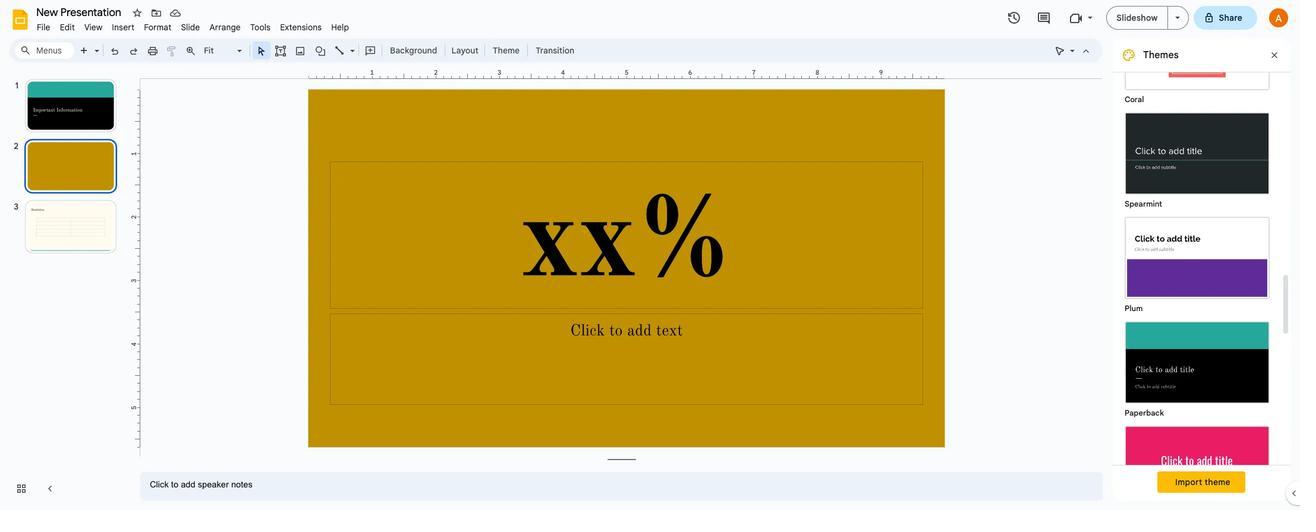 Task type: describe. For each thing, give the bounding box(es) containing it.
Star checkbox
[[129, 5, 146, 21]]

extensions menu item
[[275, 20, 327, 34]]

extensions
[[280, 22, 322, 33]]

themes application
[[0, 0, 1301, 511]]

theme
[[493, 45, 520, 56]]

menu bar banner
[[0, 0, 1301, 511]]

arrange
[[210, 22, 241, 33]]

slide
[[181, 22, 200, 33]]

Spearmint radio
[[1119, 106, 1276, 211]]

menu bar inside menu bar banner
[[32, 15, 354, 35]]

edit menu item
[[55, 20, 80, 34]]

navigation inside themes application
[[0, 67, 131, 511]]

presentation options image
[[1176, 17, 1180, 19]]

background button
[[385, 42, 443, 59]]

layout
[[452, 45, 479, 56]]

slide menu item
[[176, 20, 205, 34]]

plum
[[1125, 304, 1143, 314]]

modern writer image
[[1127, 428, 1269, 508]]

view
[[84, 22, 102, 33]]

file
[[37, 22, 50, 33]]

Rename text field
[[32, 5, 128, 19]]

theme button
[[488, 42, 525, 59]]

tools menu item
[[246, 20, 275, 34]]

Modern Writer radio
[[1119, 421, 1276, 511]]

themes section
[[1113, 2, 1291, 511]]

Zoom field
[[200, 42, 247, 59]]

share button
[[1194, 6, 1258, 30]]

help
[[331, 22, 349, 33]]

help menu item
[[327, 20, 354, 34]]

import
[[1176, 478, 1203, 488]]

theme
[[1205, 478, 1231, 488]]

coral
[[1125, 95, 1145, 105]]



Task type: locate. For each thing, give the bounding box(es) containing it.
transition button
[[531, 42, 580, 59]]

select line image
[[347, 43, 355, 47]]

arrange menu item
[[205, 20, 246, 34]]

Coral radio
[[1119, 2, 1276, 106]]

navigation
[[0, 67, 131, 511]]

Menus field
[[15, 42, 74, 59]]

shape image
[[314, 42, 327, 59]]

Plum radio
[[1119, 211, 1276, 316]]

import theme button
[[1158, 472, 1246, 494]]

format
[[144, 22, 172, 33]]

mode and view toolbar
[[1051, 39, 1096, 62]]

insert menu item
[[107, 20, 139, 34]]

transition
[[536, 45, 575, 56]]

insert
[[112, 22, 135, 33]]

format menu item
[[139, 20, 176, 34]]

view menu item
[[80, 20, 107, 34]]

new slide with layout image
[[92, 43, 99, 47]]

import theme
[[1176, 478, 1231, 488]]

Paperback radio
[[1119, 316, 1276, 421]]

spearmint
[[1125, 199, 1163, 209]]

tools
[[250, 22, 271, 33]]

layout button
[[448, 42, 482, 59]]

Zoom text field
[[202, 42, 236, 59]]

menu bar containing file
[[32, 15, 354, 35]]

main toolbar
[[74, 42, 581, 59]]

background
[[390, 45, 437, 56]]

insert image image
[[294, 42, 307, 59]]

file menu item
[[32, 20, 55, 34]]

edit
[[60, 22, 75, 33]]

paperback
[[1125, 409, 1165, 419]]

slideshow button
[[1107, 6, 1169, 30]]

themes
[[1144, 49, 1179, 61]]

slideshow
[[1117, 12, 1158, 23]]

share
[[1220, 12, 1243, 23]]

menu bar
[[32, 15, 354, 35]]



Task type: vqa. For each thing, say whether or not it's contained in the screenshot.
Mode and view toolbar
yes



